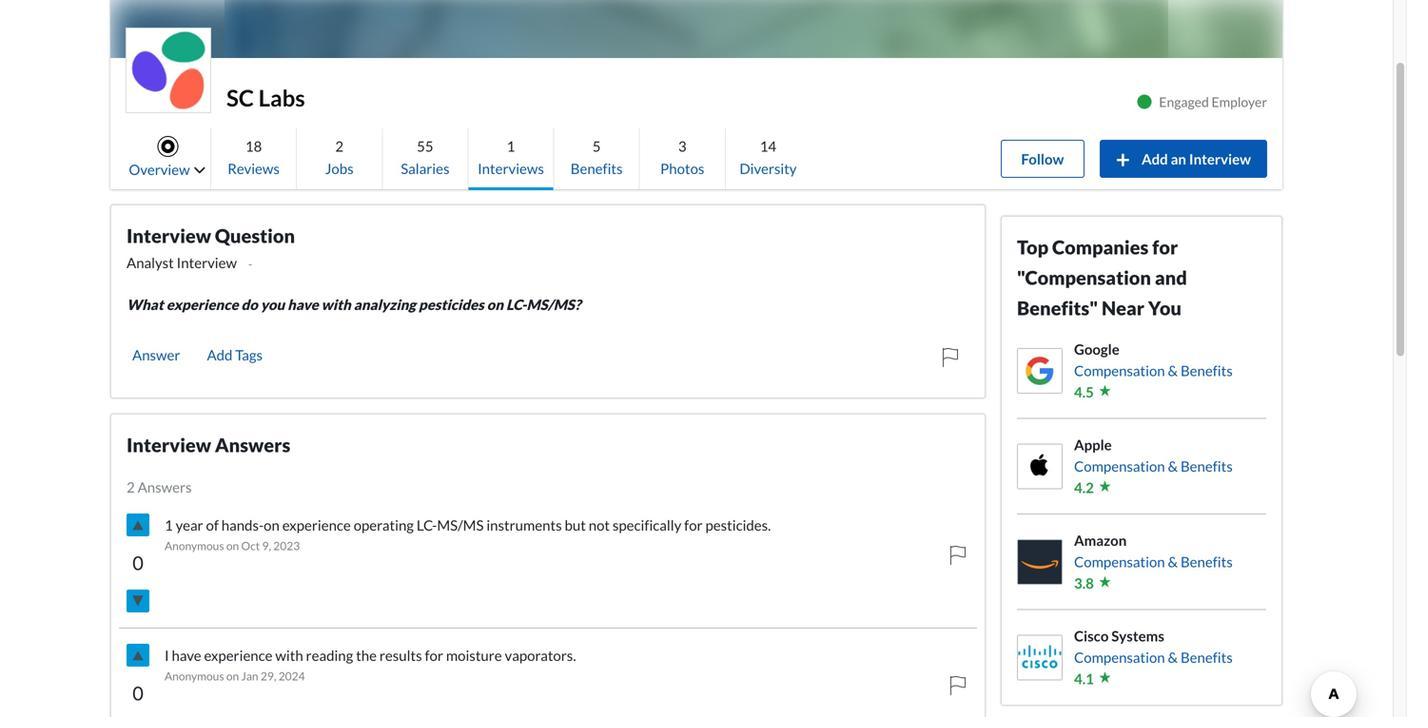 Task type: describe. For each thing, give the bounding box(es) containing it.
anonymous on jan 29, 2024
[[165, 670, 305, 683]]

top
[[1017, 236, 1049, 259]]

benefits for google compensation & benefits
[[1181, 362, 1233, 379]]

google compensation & benefits
[[1075, 341, 1233, 379]]

specifically
[[613, 517, 682, 534]]

& for amazon
[[1168, 553, 1178, 571]]

salaries
[[401, 160, 450, 177]]

add for add an interview
[[1142, 150, 1168, 168]]

3.8
[[1075, 575, 1094, 592]]

compensation & benefits link for apple
[[1075, 456, 1233, 477]]

▲ for i have experience with reading the results for moisture vaporators.
[[131, 648, 145, 664]]

-
[[248, 257, 252, 271]]

interview question
[[127, 225, 295, 247]]

1 vertical spatial lc-
[[417, 517, 437, 534]]

0 for i have experience with reading the results for moisture vaporators.
[[132, 682, 144, 705]]

1 interviews
[[478, 138, 544, 177]]

compensation inside cisco systems compensation & benefits
[[1075, 649, 1166, 666]]

compensation & benefits link for cisco systems
[[1075, 647, 1233, 669]]

benefits"
[[1017, 297, 1098, 320]]

0 horizontal spatial have
[[172, 647, 201, 664]]

apple image
[[1018, 445, 1062, 488]]

of
[[206, 517, 219, 534]]

tags
[[235, 346, 263, 364]]

apple compensation & benefits
[[1075, 436, 1233, 475]]

interview up 2 answers
[[127, 434, 211, 457]]

add tags button
[[201, 343, 268, 367]]

55 salaries
[[401, 138, 450, 177]]

reviews
[[228, 160, 280, 177]]

sc
[[227, 84, 254, 111]]

interview right the an
[[1190, 150, 1252, 168]]

compensation for amazon
[[1075, 553, 1166, 571]]

analyzing
[[354, 296, 416, 313]]

add an interview
[[1142, 150, 1252, 168]]

▼
[[131, 593, 144, 610]]

answer button
[[127, 343, 186, 367]]

follow button
[[1001, 140, 1085, 178]]

& for google
[[1168, 362, 1178, 379]]

interviews
[[478, 160, 544, 177]]

diversity
[[740, 160, 797, 177]]

2 for 2 jobs
[[335, 138, 344, 155]]

jan
[[241, 670, 258, 683]]

compensation & benefits link for google
[[1075, 360, 1233, 382]]

2 jobs
[[325, 138, 354, 177]]

employer
[[1212, 94, 1268, 110]]

you
[[261, 296, 285, 313]]

▲ for 1 year of hands-on experience operating lc-ms/ms instruments but not specifically for pesticides.
[[131, 517, 145, 533]]

add tags
[[207, 346, 263, 364]]

analyst interview
[[127, 254, 237, 271]]

follow
[[1022, 150, 1064, 168]]

hands-
[[222, 517, 264, 534]]

answer
[[132, 346, 180, 364]]

google
[[1075, 341, 1120, 358]]

benefits for apple compensation & benefits
[[1181, 458, 1233, 475]]

1 horizontal spatial have
[[288, 296, 319, 313]]

on left oct
[[226, 539, 239, 553]]

2024
[[279, 670, 305, 683]]

what experience do you have with analyzing pesticides on lc-ms/ms?
[[127, 296, 581, 313]]

on right pesticides
[[487, 296, 504, 313]]

sc labs
[[227, 84, 305, 111]]

on up 9,
[[264, 517, 280, 534]]

18
[[245, 138, 262, 155]]

photos
[[661, 160, 705, 177]]

14
[[760, 138, 777, 155]]

engaged employer
[[1160, 94, 1268, 110]]

compensation for apple
[[1075, 458, 1166, 475]]

top companies for "compensation and benefits" near you
[[1017, 236, 1188, 320]]

i
[[165, 647, 169, 664]]

cisco systems compensation & benefits
[[1075, 628, 1233, 666]]

apple
[[1075, 436, 1112, 454]]

9,
[[262, 539, 271, 553]]

1 horizontal spatial with
[[321, 296, 351, 313]]

1 vertical spatial experience
[[282, 517, 351, 534]]

answers for 2 answers
[[138, 479, 192, 496]]

4.5
[[1075, 384, 1094, 401]]

not
[[589, 517, 610, 534]]

for inside top companies for "compensation and benefits" near you
[[1153, 236, 1179, 259]]

anonymous for year
[[165, 539, 224, 553]]



Task type: vqa. For each thing, say whether or not it's contained in the screenshot.
the Answers
yes



Task type: locate. For each thing, give the bounding box(es) containing it.
pesticides
[[419, 296, 484, 313]]

cisco systems image
[[1018, 636, 1062, 680]]

jobs
[[325, 160, 354, 177]]

benefits inside cisco systems compensation & benefits
[[1181, 649, 1233, 666]]

0 vertical spatial add
[[1142, 150, 1168, 168]]

1 horizontal spatial 1
[[507, 138, 515, 155]]

moisture
[[446, 647, 502, 664]]

cover image for sc labs image
[[225, 0, 1169, 104]]

i have experience with reading the results for moisture vaporators.
[[165, 647, 576, 664]]

results
[[380, 647, 422, 664]]

1 vertical spatial with
[[275, 647, 303, 664]]

compensation & benefits link down apple
[[1075, 456, 1233, 477]]

2023
[[273, 539, 300, 553]]

compensation down amazon
[[1075, 553, 1166, 571]]

1 for 1 year of hands-on experience operating lc-ms/ms instruments but not specifically for pesticides.
[[165, 517, 173, 534]]

experience down analyst interview
[[166, 296, 239, 313]]

1 vertical spatial answers
[[138, 479, 192, 496]]

compensation & benefits link for amazon
[[1075, 552, 1233, 573]]

interview
[[1190, 150, 1252, 168], [127, 225, 211, 247], [177, 254, 237, 271], [127, 434, 211, 457]]

1 compensation & benefits link from the top
[[1075, 360, 1233, 382]]

benefits inside amazon compensation & benefits
[[1181, 553, 1233, 571]]

add inside button
[[207, 346, 233, 364]]

▲ down 2 answers
[[131, 517, 145, 533]]

1 up interviews
[[507, 138, 515, 155]]

benefits inside apple compensation & benefits
[[1181, 458, 1233, 475]]

1 & from the top
[[1168, 362, 1178, 379]]

benefits
[[571, 160, 623, 177], [1181, 362, 1233, 379], [1181, 458, 1233, 475], [1181, 553, 1233, 571], [1181, 649, 1233, 666]]

the
[[356, 647, 377, 664]]

& inside cisco systems compensation & benefits
[[1168, 649, 1178, 666]]

1 horizontal spatial add
[[1142, 150, 1168, 168]]

compensation & benefits link down amazon
[[1075, 552, 1233, 573]]

1 vertical spatial 1
[[165, 517, 173, 534]]

▲ left 'i'
[[131, 648, 145, 664]]

2 for 2 answers
[[127, 479, 135, 496]]

0 horizontal spatial answers
[[138, 479, 192, 496]]

amazon
[[1075, 532, 1127, 549]]

compensation down apple
[[1075, 458, 1166, 475]]

answers for interview answers
[[215, 434, 291, 457]]

1 ▲ from the top
[[131, 517, 145, 533]]

1 vertical spatial ▲
[[131, 648, 145, 664]]

add
[[1142, 150, 1168, 168], [207, 346, 233, 364]]

you
[[1149, 297, 1182, 320]]

compensation down google
[[1075, 362, 1166, 379]]

lc-
[[506, 296, 527, 313], [417, 517, 437, 534]]

compensation & benefits link down systems
[[1075, 647, 1233, 669]]

2 vertical spatial experience
[[204, 647, 273, 664]]

vaporators.
[[505, 647, 576, 664]]

55
[[417, 138, 434, 155]]

0 horizontal spatial for
[[425, 647, 443, 664]]

have right you
[[288, 296, 319, 313]]

ms/ms?
[[527, 296, 581, 313]]

▲
[[131, 517, 145, 533], [131, 648, 145, 664]]

interview down interview question
[[177, 254, 237, 271]]

1 compensation from the top
[[1075, 362, 1166, 379]]

do
[[241, 296, 258, 313]]

have
[[288, 296, 319, 313], [172, 647, 201, 664]]

2 answers
[[127, 479, 192, 496]]

interview up analyst interview
[[127, 225, 211, 247]]

compensation down systems
[[1075, 649, 1166, 666]]

answers up hands-
[[215, 434, 291, 457]]

& for apple
[[1168, 458, 1178, 475]]

companies
[[1053, 236, 1149, 259]]

0 horizontal spatial add
[[207, 346, 233, 364]]

2 ▲ from the top
[[131, 648, 145, 664]]

compensation for google
[[1075, 362, 1166, 379]]

reading
[[306, 647, 353, 664]]

add an interview link
[[1100, 140, 1268, 178]]

2 horizontal spatial for
[[1153, 236, 1179, 259]]

an
[[1171, 150, 1187, 168]]

amazon compensation & benefits
[[1075, 532, 1233, 571]]

2 up jobs
[[335, 138, 344, 155]]

1 inside 1 interviews
[[507, 138, 515, 155]]

interview answers
[[127, 434, 291, 457]]

0 vertical spatial answers
[[215, 434, 291, 457]]

year
[[176, 517, 203, 534]]

0 up ▼
[[132, 552, 144, 575]]

2 compensation from the top
[[1075, 458, 1166, 475]]

lc- right pesticides
[[506, 296, 527, 313]]

3 & from the top
[[1168, 553, 1178, 571]]

0 horizontal spatial 1
[[165, 517, 173, 534]]

0 down ▼
[[132, 682, 144, 705]]

1 vertical spatial anonymous
[[165, 670, 224, 683]]

& inside google compensation & benefits
[[1168, 362, 1178, 379]]

add left tags at left
[[207, 346, 233, 364]]

4 & from the top
[[1168, 649, 1178, 666]]

analyst
[[127, 254, 174, 271]]

0 vertical spatial have
[[288, 296, 319, 313]]

1 vertical spatial 0
[[132, 682, 144, 705]]

anonymous on oct 9, 2023
[[165, 539, 300, 553]]

18 reviews
[[228, 138, 280, 177]]

google image
[[1018, 349, 1062, 393]]

4 compensation from the top
[[1075, 649, 1166, 666]]

but
[[565, 517, 586, 534]]

0 vertical spatial 1
[[507, 138, 515, 155]]

near
[[1102, 297, 1145, 320]]

anonymous
[[165, 539, 224, 553], [165, 670, 224, 683]]

add for add tags
[[207, 346, 233, 364]]

pesticides.
[[706, 517, 771, 534]]

3 compensation & benefits link from the top
[[1075, 552, 1233, 573]]

0 horizontal spatial lc-
[[417, 517, 437, 534]]

experience up 2023
[[282, 517, 351, 534]]

for
[[1153, 236, 1179, 259], [684, 517, 703, 534], [425, 647, 443, 664]]

4.2
[[1075, 479, 1094, 496]]

with up the 2024
[[275, 647, 303, 664]]

0 vertical spatial for
[[1153, 236, 1179, 259]]

2
[[335, 138, 344, 155], [127, 479, 135, 496]]

ms/ms
[[437, 517, 484, 534]]

1 horizontal spatial 2
[[335, 138, 344, 155]]

1 vertical spatial add
[[207, 346, 233, 364]]

0 vertical spatial 0
[[132, 552, 144, 575]]

0 vertical spatial with
[[321, 296, 351, 313]]

0 horizontal spatial with
[[275, 647, 303, 664]]

3 compensation from the top
[[1075, 553, 1166, 571]]

1 0 from the top
[[132, 552, 144, 575]]

2 & from the top
[[1168, 458, 1178, 475]]

0 vertical spatial experience
[[166, 296, 239, 313]]

compensation & benefits link down google
[[1075, 360, 1233, 382]]

what
[[127, 296, 164, 313]]

1 horizontal spatial answers
[[215, 434, 291, 457]]

1 for 1 interviews
[[507, 138, 515, 155]]

2 vertical spatial for
[[425, 647, 443, 664]]

1 left the year
[[165, 517, 173, 534]]

2 anonymous from the top
[[165, 670, 224, 683]]

amazon image
[[1018, 540, 1062, 584]]

labs
[[258, 84, 305, 111]]

1 vertical spatial for
[[684, 517, 703, 534]]

0
[[132, 552, 144, 575], [132, 682, 144, 705]]

compensation & benefits link
[[1075, 360, 1233, 382], [1075, 456, 1233, 477], [1075, 552, 1233, 573], [1075, 647, 1233, 669]]

0 vertical spatial 2
[[335, 138, 344, 155]]

with left analyzing
[[321, 296, 351, 313]]

anonymous down 'i'
[[165, 670, 224, 683]]

0 horizontal spatial 2
[[127, 479, 135, 496]]

cisco
[[1075, 628, 1109, 645]]

have right 'i'
[[172, 647, 201, 664]]

4.1
[[1075, 671, 1094, 688]]

for up and
[[1153, 236, 1179, 259]]

14 diversity
[[740, 138, 797, 177]]

logo image
[[127, 29, 210, 112]]

question
[[215, 225, 295, 247]]

oct
[[241, 539, 260, 553]]

lc- right operating
[[417, 517, 437, 534]]

2 inside 2 jobs
[[335, 138, 344, 155]]

engaged
[[1160, 94, 1209, 110]]

0 vertical spatial ▲
[[131, 517, 145, 533]]

on left jan
[[226, 670, 239, 683]]

instruments
[[487, 517, 562, 534]]

answers up the year
[[138, 479, 192, 496]]

0 vertical spatial lc-
[[506, 296, 527, 313]]

1 horizontal spatial for
[[684, 517, 703, 534]]

& inside amazon compensation & benefits
[[1168, 553, 1178, 571]]

anonymous for have
[[165, 670, 224, 683]]

compensation inside google compensation & benefits
[[1075, 362, 1166, 379]]

29,
[[261, 670, 276, 683]]

for left pesticides. at bottom right
[[684, 517, 703, 534]]

2 compensation & benefits link from the top
[[1075, 456, 1233, 477]]

3
[[679, 138, 687, 155]]

for right results
[[425, 647, 443, 664]]

compensation
[[1075, 362, 1166, 379], [1075, 458, 1166, 475], [1075, 553, 1166, 571], [1075, 649, 1166, 666]]

0 vertical spatial anonymous
[[165, 539, 224, 553]]

3 photos
[[661, 138, 705, 177]]

overview
[[129, 161, 190, 178]]

5
[[593, 138, 601, 155]]

compensation inside apple compensation & benefits
[[1075, 458, 1166, 475]]

operating
[[354, 517, 414, 534]]

1 vertical spatial 2
[[127, 479, 135, 496]]

2 0 from the top
[[132, 682, 144, 705]]

anonymous down the year
[[165, 539, 224, 553]]

&
[[1168, 362, 1178, 379], [1168, 458, 1178, 475], [1168, 553, 1178, 571], [1168, 649, 1178, 666]]

"compensation
[[1017, 266, 1152, 289]]

1 year of hands-on experience operating lc-ms/ms instruments but not specifically for pesticides.
[[165, 517, 771, 534]]

experience up anonymous on jan 29, 2024
[[204, 647, 273, 664]]

and
[[1155, 266, 1188, 289]]

& inside apple compensation & benefits
[[1168, 458, 1178, 475]]

on
[[487, 296, 504, 313], [264, 517, 280, 534], [226, 539, 239, 553], [226, 670, 239, 683]]

benefits inside google compensation & benefits
[[1181, 362, 1233, 379]]

0 for 1 year of hands-on experience operating lc-ms/ms instruments but not specifically for pesticides.
[[132, 552, 144, 575]]

systems
[[1112, 628, 1165, 645]]

answers
[[215, 434, 291, 457], [138, 479, 192, 496]]

2 down interview answers
[[127, 479, 135, 496]]

5 benefits
[[571, 138, 623, 177]]

1 vertical spatial have
[[172, 647, 201, 664]]

1 horizontal spatial lc-
[[506, 296, 527, 313]]

experience
[[166, 296, 239, 313], [282, 517, 351, 534], [204, 647, 273, 664]]

add left the an
[[1142, 150, 1168, 168]]

benefits for amazon compensation & benefits
[[1181, 553, 1233, 571]]

compensation inside amazon compensation & benefits
[[1075, 553, 1166, 571]]

1
[[507, 138, 515, 155], [165, 517, 173, 534]]

4 compensation & benefits link from the top
[[1075, 647, 1233, 669]]

1 anonymous from the top
[[165, 539, 224, 553]]



